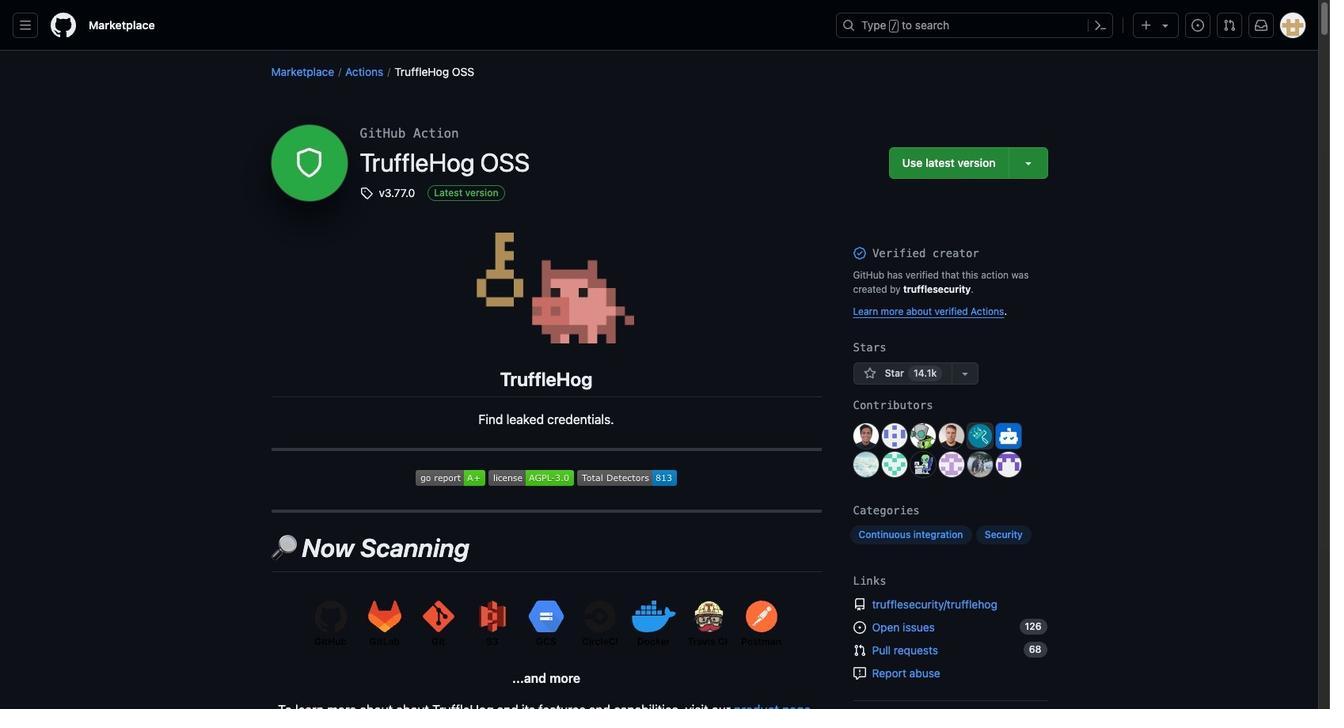 Task type: describe. For each thing, give the bounding box(es) containing it.
@dmarquero image
[[882, 452, 907, 478]]

total detectors image
[[577, 471, 677, 486]]

git pull request image
[[853, 645, 866, 657]]

@ladybug0125 image
[[939, 452, 964, 478]]

you have no unread notifications image
[[1255, 19, 1268, 32]]

choose a version image
[[1022, 157, 1035, 169]]

@dependabot image
[[996, 424, 1021, 449]]

goreleaser logo image
[[459, 233, 634, 344]]

repo image
[[853, 599, 866, 611]]

go report card image
[[416, 471, 485, 486]]

command palette image
[[1094, 19, 1107, 32]]

@ahrav image
[[910, 424, 936, 449]]

add this repository to a list image
[[959, 367, 972, 380]]

issue opened image
[[853, 622, 866, 634]]

tag image
[[360, 186, 373, 199]]

homepage image
[[51, 13, 76, 38]]

@zricethezav image
[[967, 452, 993, 478]]

license image
[[489, 471, 574, 486]]

@roxanne tampus image
[[882, 424, 907, 449]]

verified image
[[853, 247, 866, 260]]

@lonmarsdev image
[[853, 424, 879, 449]]



Task type: locate. For each thing, give the bounding box(es) containing it.
@mcastorina image
[[853, 452, 879, 478]]

@dustin decker image
[[939, 424, 964, 449]]

star image
[[864, 367, 876, 380]]

@bill rich image
[[910, 452, 936, 478]]

git pull request image
[[1223, 19, 1236, 32]]

14134 users starred this repository element
[[908, 366, 942, 382]]

report image
[[853, 668, 866, 680]]

issue opened image
[[1192, 19, 1204, 32]]

@renovate image
[[967, 424, 993, 449]]

triangle down image
[[1159, 19, 1172, 32]]

@rgmz image
[[996, 452, 1021, 478]]



Task type: vqa. For each thing, say whether or not it's contained in the screenshot.
triangle down image
yes



